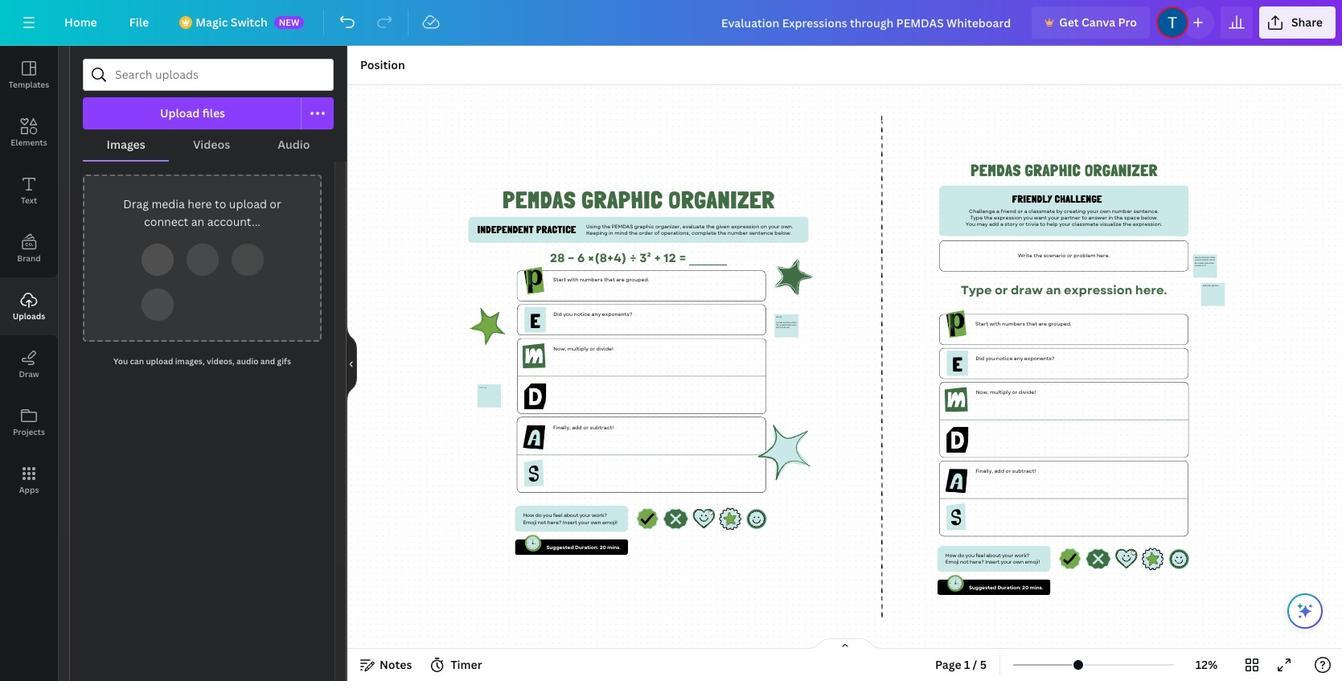 Task type: locate. For each thing, give the bounding box(es) containing it.
projects button
[[0, 393, 58, 451]]

now,
[[553, 345, 566, 352], [976, 389, 989, 396]]

0 horizontal spatial a
[[996, 208, 999, 215]]

apps button
[[0, 451, 58, 509]]

how
[[523, 512, 534, 519], [945, 552, 957, 559]]

given
[[716, 223, 730, 230]]

1 horizontal spatial a
[[1000, 221, 1003, 228]]

0 horizontal spatial below.
[[775, 230, 791, 237]]

partner
[[1061, 214, 1080, 221]]

0 vertical spatial pemdas graphic organizer
[[971, 161, 1158, 180]]

in inside 'challenge a friend or a classmate by creating your own number sentence. type the expression you want your partner to answer in the space below. you may add a story or trivia to help your classmate visualize the expression.'
[[1108, 214, 1113, 221]]

draw
[[19, 368, 39, 380]]

0 horizontal spatial pemdas graphic organizer
[[503, 186, 775, 214]]

pemdas up friend
[[971, 161, 1021, 180]]

complete
[[691, 230, 716, 237]]

account...
[[207, 214, 261, 229]]

own
[[1100, 208, 1111, 215], [590, 519, 601, 526], [1013, 559, 1024, 566]]

0 vertical spatial finally, add or subtract!
[[553, 424, 614, 431]]

insert
[[562, 519, 577, 526], [985, 559, 1000, 566]]

to inside drag media here to upload or connect an account...
[[215, 196, 226, 212]]

main menu bar
[[0, 0, 1343, 46]]

exponents? down 'draw'
[[1024, 355, 1055, 362]]

0 vertical spatial an
[[191, 214, 205, 229]]

1 horizontal spatial number
[[1112, 208, 1132, 215]]

graphic up friendly challenge in the top of the page
[[1025, 161, 1081, 180]]

0 horizontal spatial any
[[591, 311, 601, 318]]

1 vertical spatial you
[[113, 356, 128, 367]]

now, multiply or divide!
[[553, 345, 613, 352], [976, 389, 1036, 396]]

to left help
[[1040, 221, 1045, 228]]

0 vertical spatial own
[[1100, 208, 1111, 215]]

1 horizontal spatial grouped.
[[1048, 320, 1072, 328]]

you
[[966, 221, 976, 228], [113, 356, 128, 367]]

start with numbers that are grouped. down ×(8+4)
[[553, 277, 649, 284]]

0 vertical spatial suggested
[[546, 544, 574, 551]]

1 vertical spatial graphic
[[582, 186, 663, 214]]

numbers down 'draw'
[[1002, 320, 1025, 328]]

1 horizontal spatial do
[[958, 552, 964, 559]]

are
[[616, 277, 624, 284], [1038, 320, 1047, 328]]

an
[[191, 214, 205, 229], [1046, 282, 1061, 299]]

to left answer
[[1082, 214, 1087, 221]]

0 vertical spatial how do you feel about your work? emoji not here? insert your own emoji!
[[523, 512, 617, 526]]

numbers
[[580, 277, 603, 284], [1002, 320, 1025, 328]]

2 horizontal spatial pemdas
[[971, 161, 1021, 180]]

1 horizontal spatial graphic
[[1025, 161, 1081, 180]]

1 vertical spatial own
[[590, 519, 601, 526]]

1 horizontal spatial finally,
[[976, 468, 993, 475]]

the
[[984, 214, 993, 221], [1114, 214, 1123, 221], [1123, 221, 1132, 228], [602, 223, 610, 230], [706, 223, 714, 230], [629, 230, 637, 237], [718, 230, 726, 237]]

0 vertical spatial start with numbers that are grouped.
[[553, 277, 649, 284]]

get
[[1060, 14, 1079, 30]]

1 horizontal spatial organizer
[[1085, 161, 1158, 180]]

0 horizontal spatial duration:
[[575, 544, 598, 551]]

0 horizontal spatial numbers
[[580, 277, 603, 284]]

in
[[1108, 214, 1113, 221], [608, 230, 613, 237]]

0 vertical spatial about
[[563, 512, 578, 519]]

20
[[599, 544, 606, 551], [1022, 584, 1029, 591]]

notes
[[380, 657, 412, 673]]

pemdas
[[971, 161, 1021, 180], [503, 186, 576, 214], [612, 223, 633, 230]]

your inside the using the pemdas graphic organizer, evaluate the given expression on your own. keeping in mind the order of operations, complete the number sentence below.
[[768, 223, 780, 230]]

0 vertical spatial are
[[616, 277, 624, 284]]

you can upload images, videos, audio and gifs
[[113, 356, 291, 367]]

upload up 'account...'
[[229, 196, 267, 212]]

upload right "can"
[[146, 356, 173, 367]]

1 vertical spatial that
[[1026, 320, 1037, 328]]

1 horizontal spatial e
[[952, 352, 963, 376]]

start with numbers that are grouped. down 'draw'
[[975, 320, 1072, 328]]

1 horizontal spatial expression
[[994, 214, 1022, 221]]

below. inside 'challenge a friend or a classmate by creating your own number sentence. type the expression you want your partner to answer in the space below. you may add a story or trivia to help your classmate visualize the expression.'
[[1141, 214, 1158, 221]]

1 vertical spatial pemdas
[[503, 186, 576, 214]]

0 vertical spatial here?
[[547, 519, 561, 526]]

pemdas up independent practice
[[503, 186, 576, 214]]

1 vertical spatial numbers
[[1002, 320, 1025, 328]]

=
[[679, 249, 686, 266]]

1 vertical spatial exponents?
[[1024, 355, 1055, 362]]

pemdas graphic organizer
[[971, 161, 1158, 180], [503, 186, 775, 214]]

own inside 'challenge a friend or a classmate by creating your own number sentence. type the expression you want your partner to answer in the space below. you may add a story or trivia to help your classmate visualize the expression.'
[[1100, 208, 1111, 215]]

page 1 / 5
[[936, 657, 987, 673]]

type left friend
[[970, 214, 983, 221]]

0 horizontal spatial here?
[[547, 519, 561, 526]]

1 vertical spatial insert
[[985, 559, 1000, 566]]

0 horizontal spatial organizer
[[669, 186, 775, 214]]

0 vertical spatial you
[[966, 221, 976, 228]]

2 vertical spatial add
[[994, 468, 1004, 475]]

1 horizontal spatial pemdas
[[612, 223, 633, 230]]

1 horizontal spatial own
[[1013, 559, 1024, 566]]

pemdas graphic organizer up friendly challenge in the top of the page
[[971, 161, 1158, 180]]

below. right space
[[1141, 214, 1158, 221]]

images
[[107, 137, 145, 152]]

0 horizontal spatial expression
[[731, 223, 759, 230]]

type
[[970, 214, 983, 221], [961, 282, 992, 299]]

canva
[[1082, 14, 1116, 30]]

using the pemdas graphic organizer, evaluate the given expression on your own. keeping in mind the order of operations, complete the number sentence below.
[[586, 223, 793, 237]]

0 vertical spatial any
[[591, 311, 601, 318]]

0 horizontal spatial graphic
[[582, 186, 663, 214]]

a left friend
[[996, 208, 999, 215]]

0 vertical spatial organizer
[[1085, 161, 1158, 180]]

1 vertical spatial now, multiply or divide!
[[976, 389, 1036, 396]]

number up visualize
[[1112, 208, 1132, 215]]

graphic
[[1025, 161, 1081, 180], [582, 186, 663, 214]]

notice down 'draw'
[[996, 355, 1013, 362]]

below. inside the using the pemdas graphic organizer, evaluate the given expression on your own. keeping in mind the order of operations, complete the number sentence below.
[[775, 230, 791, 237]]

+
[[654, 249, 661, 266]]

1 vertical spatial subtract!
[[1012, 468, 1036, 475]]

5
[[980, 657, 987, 673]]

add
[[989, 221, 999, 228], [572, 424, 582, 431], [994, 468, 1004, 475]]

with down the type or draw an expression here.
[[990, 320, 1001, 328]]

2 horizontal spatial expression
[[1064, 282, 1133, 299]]

drag
[[123, 196, 149, 212]]

finally,
[[553, 424, 570, 431], [976, 468, 993, 475]]

hide image
[[347, 325, 357, 402]]

that
[[604, 277, 615, 284], [1026, 320, 1037, 328]]

0 horizontal spatial upload
[[146, 356, 173, 367]]

number inside the using the pemdas graphic organizer, evaluate the given expression on your own. keeping in mind the order of operations, complete the number sentence below.
[[727, 230, 748, 237]]

1 horizontal spatial emoji!
[[1025, 559, 1040, 566]]

1 vertical spatial with
[[990, 320, 1001, 328]]

the left space
[[1114, 214, 1123, 221]]

classmate down friendly
[[1029, 208, 1055, 215]]

pemdas graphic organizer up graphic
[[503, 186, 775, 214]]

here?
[[547, 519, 561, 526], [970, 559, 984, 566]]

organizer,
[[655, 223, 681, 230]]

are down 'draw'
[[1038, 320, 1047, 328]]

show pages image
[[806, 638, 884, 651]]

1 horizontal spatial finally, add or subtract!
[[976, 468, 1036, 475]]

suggested
[[546, 544, 574, 551], [969, 584, 996, 591]]

in inside the using the pemdas graphic organizer, evaluate the given expression on your own. keeping in mind the order of operations, complete the number sentence below.
[[608, 230, 613, 237]]

0 vertical spatial 20
[[599, 544, 606, 551]]

did you notice any exponents? down 'draw'
[[976, 355, 1055, 362]]

0 horizontal spatial exponents?
[[602, 311, 632, 318]]

1 horizontal spatial suggested
[[969, 584, 996, 591]]

grouped. down ÷
[[626, 277, 649, 284]]

finally, add or subtract!
[[553, 424, 614, 431], [976, 468, 1036, 475]]

1 horizontal spatial in
[[1108, 214, 1113, 221]]

0 vertical spatial do
[[535, 512, 542, 519]]

and
[[261, 356, 275, 367]]

graphic
[[634, 223, 654, 230]]

canva assistant image
[[1296, 602, 1315, 621]]

0 vertical spatial did you notice any exponents?
[[553, 311, 632, 318]]

to right here at the left of the page
[[215, 196, 226, 212]]

2 vertical spatial expression
[[1064, 282, 1133, 299]]

any down ×(8+4)
[[591, 311, 601, 318]]

1 vertical spatial upload
[[146, 356, 173, 367]]

in left mind
[[608, 230, 613, 237]]

the right visualize
[[1123, 221, 1132, 228]]

0 vertical spatial below.
[[1141, 214, 1158, 221]]

0 horizontal spatial now,
[[553, 345, 566, 352]]

friendly challenge
[[1012, 193, 1102, 205]]

media
[[152, 196, 185, 212]]

with down −
[[567, 277, 578, 284]]

0 vertical spatial suggested duration: 20 mins.
[[546, 544, 620, 551]]

0 vertical spatial how
[[523, 512, 534, 519]]

add inside 'challenge a friend or a classmate by creating your own number sentence. type the expression you want your partner to answer in the space below. you may add a story or trivia to help your classmate visualize the expression.'
[[989, 221, 999, 228]]

do
[[535, 512, 542, 519], [958, 552, 964, 559]]

upload
[[229, 196, 267, 212], [146, 356, 173, 367]]

challenge up creating at the top of the page
[[1055, 193, 1102, 205]]

feel
[[553, 512, 562, 519], [976, 552, 985, 559]]

1 vertical spatial expression
[[731, 223, 759, 230]]

subtract!
[[590, 424, 614, 431], [1012, 468, 1036, 475]]

0 vertical spatial feel
[[553, 512, 562, 519]]

0 horizontal spatial suggested duration: 20 mins.
[[546, 544, 620, 551]]

notice down 6
[[574, 311, 590, 318]]

operations,
[[661, 230, 690, 237]]

0 vertical spatial start
[[553, 277, 566, 284]]

expression left trivia
[[994, 214, 1022, 221]]

0 vertical spatial add
[[989, 221, 999, 228]]

suggested duration: 20 mins.
[[546, 544, 620, 551], [969, 584, 1043, 591]]

that down 'draw'
[[1026, 320, 1037, 328]]

a left story
[[1000, 221, 1003, 228]]

evaluate
[[682, 223, 705, 230]]

any down 'draw'
[[1014, 355, 1023, 362]]

0 horizontal spatial multiply
[[567, 345, 588, 352]]

organizer up sentence.
[[1085, 161, 1158, 180]]

expression
[[994, 214, 1022, 221], [731, 223, 759, 230], [1064, 282, 1133, 299]]

0 vertical spatial emoji!
[[602, 519, 617, 526]]

by
[[1056, 208, 1063, 215]]

you inside 'challenge a friend or a classmate by creating your own number sentence. type the expression you want your partner to answer in the space below. you may add a story or trivia to help your classmate visualize the expression.'
[[1023, 214, 1033, 221]]

1 vertical spatial how do you feel about your work? emoji not here? insert your own emoji!
[[945, 552, 1040, 566]]

story
[[1005, 221, 1018, 228]]

classmate down creating at the top of the page
[[1072, 221, 1099, 228]]

pemdas left graphic
[[612, 223, 633, 230]]

0 vertical spatial type
[[970, 214, 983, 221]]

templates
[[9, 79, 49, 90]]

numbers down 6
[[580, 277, 603, 284]]

0 horizontal spatial number
[[727, 230, 748, 237]]

organizer up given at the right of page
[[669, 186, 775, 214]]

expression left on
[[731, 223, 759, 230]]

magic switch
[[196, 14, 268, 30]]

type inside 'challenge a friend or a classmate by creating your own number sentence. type the expression you want your partner to answer in the space below. you may add a story or trivia to help your classmate visualize the expression.'
[[970, 214, 983, 221]]

you left "can"
[[113, 356, 128, 367]]

an down here at the left of the page
[[191, 214, 205, 229]]

0 horizontal spatial about
[[563, 512, 578, 519]]

you
[[1023, 214, 1033, 221], [563, 311, 572, 318], [986, 355, 995, 362], [543, 512, 552, 519], [965, 552, 974, 559]]

1 horizontal spatial are
[[1038, 320, 1047, 328]]

0 horizontal spatial divide!
[[596, 345, 613, 352]]

share button
[[1260, 6, 1336, 39]]

1 vertical spatial organizer
[[669, 186, 775, 214]]

you left may in the top right of the page
[[966, 221, 976, 228]]

expression left here.
[[1064, 282, 1133, 299]]

1 vertical spatial below.
[[775, 230, 791, 237]]

grouped. down the type or draw an expression here.
[[1048, 320, 1072, 328]]

in right answer
[[1108, 214, 1113, 221]]

images button
[[83, 130, 169, 160]]

did you notice any exponents? down 6
[[553, 311, 632, 318]]

challenge up may in the top right of the page
[[969, 208, 995, 215]]

order
[[639, 230, 653, 237]]

0 horizontal spatial work?
[[592, 512, 607, 519]]

challenge
[[1055, 193, 1102, 205], [969, 208, 995, 215]]

12
[[664, 249, 676, 266]]

Search uploads search field
[[115, 60, 323, 90]]

0 horizontal spatial challenge
[[969, 208, 995, 215]]

graphic up mind
[[582, 186, 663, 214]]

0 horizontal spatial you
[[113, 356, 128, 367]]

1 horizontal spatial start
[[975, 320, 988, 328]]

upload inside drag media here to upload or connect an account...
[[229, 196, 267, 212]]

type left 'draw'
[[961, 282, 992, 299]]

connect
[[144, 214, 188, 229]]

e
[[530, 309, 541, 333], [952, 352, 963, 376]]

a down friendly
[[1024, 208, 1027, 215]]

1 vertical spatial did
[[976, 355, 984, 362]]

the right complete
[[718, 230, 726, 237]]

are down 28 − 6 ×(8+4) ÷ 3² + 12 =
[[616, 277, 624, 284]]

0 horizontal spatial to
[[215, 196, 226, 212]]

1 vertical spatial any
[[1014, 355, 1023, 362]]

that down ×(8+4)
[[604, 277, 615, 284]]

0 vertical spatial now, multiply or divide!
[[553, 345, 613, 352]]

duration:
[[575, 544, 598, 551], [997, 584, 1021, 591]]

1 horizontal spatial start with numbers that are grouped.
[[975, 320, 1072, 328]]

an right 'draw'
[[1046, 282, 1061, 299]]

exponents? down 28 − 6 ×(8+4) ÷ 3² + 12 =
[[602, 311, 632, 318]]

3²
[[639, 249, 651, 266]]

number
[[1112, 208, 1132, 215], [727, 230, 748, 237]]

number left the sentence
[[727, 230, 748, 237]]

expression inside the using the pemdas graphic organizer, evaluate the given expression on your own. keeping in mind the order of operations, complete the number sentence below.
[[731, 223, 759, 230]]

below. right on
[[775, 230, 791, 237]]



Task type: vqa. For each thing, say whether or not it's contained in the screenshot.
group on the top
no



Task type: describe. For each thing, give the bounding box(es) containing it.
sentence.
[[1134, 208, 1159, 215]]

notes button
[[354, 652, 419, 678]]

0 horizontal spatial suggested
[[546, 544, 574, 551]]

1 horizontal spatial an
[[1046, 282, 1061, 299]]

creating
[[1064, 208, 1086, 215]]

1 vertical spatial start with numbers that are grouped.
[[975, 320, 1072, 328]]

page 1 / 5 button
[[929, 652, 994, 678]]

can
[[130, 356, 144, 367]]

pro
[[1119, 14, 1137, 30]]

videos,
[[207, 356, 235, 367]]

mind
[[614, 230, 628, 237]]

0 vertical spatial grouped.
[[626, 277, 649, 284]]

1 horizontal spatial here?
[[970, 559, 984, 566]]

trivia
[[1026, 221, 1039, 228]]

the right mind
[[629, 230, 637, 237]]

0 vertical spatial now,
[[553, 345, 566, 352]]

may
[[977, 221, 988, 228]]

0 horizontal spatial insert
[[562, 519, 577, 526]]

1 vertical spatial mins.
[[1030, 584, 1043, 591]]

0 horizontal spatial subtract!
[[590, 424, 614, 431]]

0 vertical spatial graphic
[[1025, 161, 1081, 180]]

answer
[[1088, 214, 1107, 221]]

videos
[[193, 137, 230, 152]]

1 vertical spatial e
[[952, 352, 963, 376]]

or inside drag media here to upload or connect an account...
[[270, 196, 281, 212]]

side panel tab list
[[0, 46, 58, 509]]

files
[[203, 105, 225, 121]]

independent
[[477, 224, 534, 236]]

0 vertical spatial did
[[553, 311, 562, 318]]

0 horizontal spatial start with numbers that are grouped.
[[553, 277, 649, 284]]

1 horizontal spatial subtract!
[[1012, 468, 1036, 475]]

0 horizontal spatial finally, add or subtract!
[[553, 424, 614, 431]]

an inside drag media here to upload or connect an account...
[[191, 214, 205, 229]]

0 horizontal spatial own
[[590, 519, 601, 526]]

2 horizontal spatial to
[[1082, 214, 1087, 221]]

1 vertical spatial finally,
[[976, 468, 993, 475]]

0 horizontal spatial how do you feel about your work? emoji not here? insert your own emoji!
[[523, 512, 617, 526]]

1 horizontal spatial pemdas graphic organizer
[[971, 161, 1158, 180]]

images,
[[175, 356, 205, 367]]

timer
[[451, 657, 482, 673]]

0 horizontal spatial start
[[553, 277, 566, 284]]

using
[[586, 223, 600, 230]]

1 horizontal spatial feel
[[976, 552, 985, 559]]

1 vertical spatial suggested
[[969, 584, 996, 591]]

1 horizontal spatial numbers
[[1002, 320, 1025, 328]]

1 vertical spatial divide!
[[1019, 389, 1036, 396]]

0 vertical spatial numbers
[[580, 277, 603, 284]]

1 vertical spatial add
[[572, 424, 582, 431]]

want
[[1034, 214, 1047, 221]]

1 vertical spatial pemdas graphic organizer
[[503, 186, 775, 214]]

0 horizontal spatial 20
[[599, 544, 606, 551]]

1
[[964, 657, 970, 673]]

here.
[[1135, 282, 1167, 299]]

pemdas inside the using the pemdas graphic organizer, evaluate the given expression on your own. keeping in mind the order of operations, complete the number sentence below.
[[612, 223, 633, 230]]

1 horizontal spatial did
[[976, 355, 984, 362]]

expression.
[[1133, 221, 1162, 228]]

space
[[1124, 214, 1140, 221]]

0 horizontal spatial do
[[535, 512, 542, 519]]

1 vertical spatial type
[[961, 282, 992, 299]]

the left given at the right of page
[[706, 223, 714, 230]]

12% button
[[1181, 652, 1233, 678]]

the left friend
[[984, 214, 993, 221]]

challenge inside 'challenge a friend or a classmate by creating your own number sentence. type the expression you want your partner to answer in the space below. you may add a story or trivia to help your classmate visualize the expression.'
[[969, 208, 995, 215]]

page
[[936, 657, 962, 673]]

uploads button
[[0, 278, 58, 335]]

0 vertical spatial emoji
[[523, 519, 536, 526]]

0 horizontal spatial with
[[567, 277, 578, 284]]

1 vertical spatial about
[[986, 552, 1001, 559]]

type or draw an expression here.
[[961, 282, 1167, 299]]

position
[[360, 57, 405, 72]]

number inside 'challenge a friend or a classmate by creating your own number sentence. type the expression you want your partner to answer in the space below. you may add a story or trivia to help your classmate visualize the expression.'
[[1112, 208, 1132, 215]]

0 vertical spatial exponents?
[[602, 311, 632, 318]]

6
[[577, 249, 585, 266]]

audio
[[237, 356, 259, 367]]

0 vertical spatial that
[[604, 277, 615, 284]]

0 horizontal spatial pemdas
[[503, 186, 576, 214]]

drag media here to upload or connect an account...
[[123, 196, 281, 229]]

2 horizontal spatial a
[[1024, 208, 1027, 215]]

own.
[[781, 223, 793, 230]]

0 vertical spatial work?
[[592, 512, 607, 519]]

draw
[[1011, 282, 1043, 299]]

home link
[[51, 6, 110, 39]]

elements button
[[0, 104, 58, 162]]

28 − 6 ×(8+4) ÷ 3² + 12 =
[[550, 249, 686, 266]]

upload files button
[[83, 97, 302, 130]]

draw button
[[0, 335, 58, 393]]

1 horizontal spatial that
[[1026, 320, 1037, 328]]

1 vertical spatial duration:
[[997, 584, 1021, 591]]

1 horizontal spatial 20
[[1022, 584, 1029, 591]]

1 vertical spatial start
[[975, 320, 988, 328]]

1 vertical spatial how
[[945, 552, 957, 559]]

12%
[[1196, 657, 1218, 673]]

1 horizontal spatial with
[[990, 320, 1001, 328]]

timer button
[[425, 652, 489, 678]]

0 horizontal spatial classmate
[[1029, 208, 1055, 215]]

share
[[1292, 14, 1323, 30]]

−
[[567, 249, 574, 266]]

upload
[[160, 105, 200, 121]]

1 vertical spatial are
[[1038, 320, 1047, 328]]

1 vertical spatial classmate
[[1072, 221, 1099, 228]]

1 horizontal spatial insert
[[985, 559, 1000, 566]]

1 vertical spatial multiply
[[990, 389, 1011, 396]]

1 vertical spatial grouped.
[[1048, 320, 1072, 328]]

on
[[760, 223, 767, 230]]

/
[[973, 657, 978, 673]]

you inside 'challenge a friend or a classmate by creating your own number sentence. type the expression you want your partner to answer in the space below. you may add a story or trivia to help your classmate visualize the expression.'
[[966, 221, 976, 228]]

text
[[21, 195, 37, 206]]

1 vertical spatial did you notice any exponents?
[[976, 355, 1055, 362]]

upload files
[[160, 105, 225, 121]]

0 horizontal spatial e
[[530, 309, 541, 333]]

independent practice
[[477, 224, 576, 236]]

1 vertical spatial suggested duration: 20 mins.
[[969, 584, 1043, 591]]

the right using at the left of page
[[602, 223, 610, 230]]

0 vertical spatial finally,
[[553, 424, 570, 431]]

get canva pro
[[1060, 14, 1137, 30]]

challenge a friend or a classmate by creating your own number sentence. type the expression you want your partner to answer in the space below. you may add a story or trivia to help your classmate visualize the expression.
[[966, 208, 1162, 228]]

0 horizontal spatial are
[[616, 277, 624, 284]]

0 horizontal spatial feel
[[553, 512, 562, 519]]

switch
[[231, 14, 268, 30]]

1 vertical spatial not
[[960, 559, 969, 566]]

keeping
[[586, 230, 607, 237]]

new
[[279, 16, 299, 28]]

position button
[[354, 52, 412, 78]]

1 vertical spatial now,
[[976, 389, 989, 396]]

Design title text field
[[709, 6, 1026, 39]]

gifs
[[277, 356, 291, 367]]

brand button
[[0, 220, 58, 278]]

1 horizontal spatial emoji
[[945, 559, 959, 566]]

friendly
[[1012, 193, 1052, 205]]

visualize
[[1100, 221, 1122, 228]]

1 horizontal spatial to
[[1040, 221, 1045, 228]]

expression inside 'challenge a friend or a classmate by creating your own number sentence. type the expression you want your partner to answer in the space below. you may add a story or trivia to help your classmate visualize the expression.'
[[994, 214, 1022, 221]]

of
[[654, 230, 660, 237]]

here
[[188, 196, 212, 212]]

0 horizontal spatial now, multiply or divide!
[[553, 345, 613, 352]]

0 horizontal spatial emoji!
[[602, 519, 617, 526]]

text button
[[0, 162, 58, 220]]

1 vertical spatial finally, add or subtract!
[[976, 468, 1036, 475]]

file
[[129, 14, 149, 30]]

0 horizontal spatial mins.
[[607, 544, 620, 551]]

1 horizontal spatial challenge
[[1055, 193, 1102, 205]]

magic
[[196, 14, 228, 30]]

1 horizontal spatial work?
[[1014, 552, 1029, 559]]

elements
[[11, 137, 47, 148]]

1 vertical spatial notice
[[996, 355, 1013, 362]]

sentence
[[749, 230, 773, 237]]

audio button
[[254, 130, 334, 160]]

0 horizontal spatial notice
[[574, 311, 590, 318]]

projects
[[13, 426, 45, 438]]

get canva pro button
[[1032, 6, 1150, 39]]

uploads
[[13, 311, 45, 322]]

0 vertical spatial not
[[537, 519, 546, 526]]

÷
[[630, 249, 637, 266]]

file button
[[116, 6, 162, 39]]



